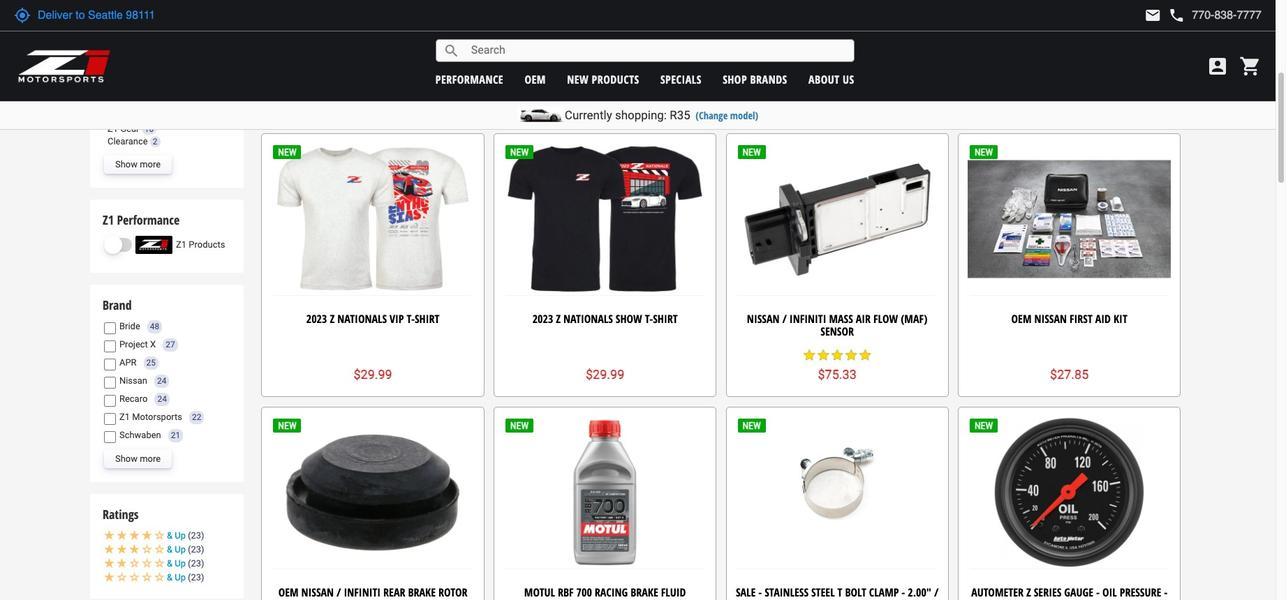 Task type: locate. For each thing, give the bounding box(es) containing it.
account_box link
[[1203, 55, 1233, 78]]

x
[[150, 340, 156, 350]]

mail link
[[1145, 7, 1162, 24]]

2 z from the left
[[556, 311, 561, 327]]

brand
[[103, 297, 132, 314]]

2023
[[306, 311, 327, 327], [533, 311, 553, 327]]

z1
[[281, 50, 291, 65], [515, 50, 525, 65], [781, 50, 791, 65], [107, 124, 118, 134], [103, 212, 114, 228], [176, 239, 186, 250], [119, 412, 130, 423]]

2 & from the top
[[167, 545, 173, 555]]

0 horizontal spatial nissan
[[119, 376, 147, 386]]

mail
[[1145, 7, 1162, 24]]

show more for category
[[115, 159, 161, 170]]

shirt for 2023 z nationals vip t-shirt
[[415, 311, 440, 327]]

$29.99
[[354, 367, 392, 382], [586, 367, 625, 382]]

show more
[[115, 21, 161, 32], [115, 159, 161, 170], [115, 454, 161, 464]]

2 24 from the top
[[157, 395, 167, 404]]

performance down category
[[107, 98, 160, 108]]

nissan inside the nissan / infiniti mass air flow (maf) sensor
[[747, 311, 780, 327]]

shirt
[[415, 311, 440, 327], [653, 311, 678, 327]]

0 vertical spatial oem
[[525, 72, 546, 87]]

2 vertical spatial show more
[[115, 454, 161, 464]]

z for 2023 z nationals show t-shirt
[[556, 311, 561, 327]]

t- for show
[[645, 311, 653, 327]]

about us
[[809, 72, 855, 87]]

more down schwaben
[[140, 454, 161, 464]]

2023 for 2023 z nationals vip t-shirt
[[306, 311, 327, 327]]

nissan for nissan
[[119, 376, 147, 386]]

us
[[843, 72, 855, 87]]

None checkbox
[[104, 0, 116, 9], [104, 341, 116, 353], [104, 359, 116, 371], [104, 377, 116, 389], [104, 395, 116, 407], [104, 0, 116, 9], [104, 341, 116, 353], [104, 359, 116, 371], [104, 377, 116, 389], [104, 395, 116, 407]]

nissan up recaro on the left of the page
[[119, 376, 147, 386]]

$29.99 down 2023 z nationals vip t-shirt
[[354, 367, 392, 382]]

0 vertical spatial show more button
[[104, 18, 172, 36]]

3 show more button from the top
[[104, 450, 172, 469]]

new
[[567, 72, 589, 87]]

z1 inside z1 gear 10 clearance 2
[[107, 124, 118, 134]]

nationals
[[337, 311, 387, 327], [564, 311, 613, 327]]

(change
[[696, 109, 728, 122]]

z1 for z1 performance
[[103, 212, 114, 228]]

performance
[[436, 72, 504, 87]]

1 & up 23 from the top
[[167, 531, 201, 541]]

2 $29.99 from the left
[[586, 367, 625, 382]]

24
[[157, 376, 167, 386], [157, 395, 167, 404]]

1 star from the left
[[803, 348, 817, 362]]

show more down clearance
[[115, 159, 161, 170]]

z1 for z1 motorsports
[[119, 412, 130, 423]]

stainless
[[528, 50, 572, 65]]

1 nationals from the left
[[337, 311, 387, 327]]

show more down nissan skyline coupe sedan r34 gtr gt-r bnr34 gts-t gtst gts awd attesa 1999 2000 2001 2002 rb20det rb25de rb25det rb26dett z1 motorsports image
[[115, 21, 161, 32]]

4 star from the left
[[844, 348, 858, 362]]

project
[[119, 340, 148, 350]]

project x
[[119, 340, 156, 350]]

currently shopping: r35 (change model)
[[565, 108, 759, 122]]

2 star from the left
[[817, 348, 830, 362]]

about us link
[[809, 72, 855, 87]]

0 vertical spatial more
[[140, 21, 161, 32]]

1 shirt from the left
[[415, 311, 440, 327]]

show more button down nissan skyline coupe sedan r34 gtr gt-r bnr34 gts-t gtst gts awd attesa 1999 2000 2001 2002 rb20det rb25de rb25det rb26dett z1 motorsports image
[[104, 18, 172, 36]]

27
[[166, 340, 175, 350]]

0 vertical spatial show more
[[115, 21, 161, 32]]

2 2023 from the left
[[533, 311, 553, 327]]

3 show more from the top
[[115, 454, 161, 464]]

nissan
[[747, 311, 780, 327], [1035, 311, 1067, 327], [119, 376, 147, 386]]

2 shirt from the left
[[653, 311, 678, 327]]

oem left first
[[1012, 311, 1032, 327]]

3 & from the top
[[167, 559, 173, 569]]

1 24 from the top
[[157, 376, 167, 386]]

nissan left /
[[747, 311, 780, 327]]

1 horizontal spatial t-
[[645, 311, 653, 327]]

3 star from the left
[[830, 348, 844, 362]]

0 horizontal spatial z
[[330, 311, 335, 327]]

0 horizontal spatial nationals
[[337, 311, 387, 327]]

show more button for category
[[104, 156, 172, 174]]

nissan for nissan / infiniti mass air flow (maf) sensor
[[747, 311, 780, 327]]

24 for recaro
[[157, 395, 167, 404]]

t- for vip
[[407, 311, 415, 327]]

48
[[150, 322, 159, 332]]

parts
[[162, 98, 184, 108]]

2 t- from the left
[[645, 311, 653, 327]]

performance
[[107, 98, 160, 108], [117, 212, 180, 228]]

nissan skyline coupe sedan r34 gtr gt-r bnr34 gts-t gtst gts awd attesa 1999 2000 2001 2002 rb20det rb25de rb25det rb26dett z1 motorsports image
[[119, 0, 175, 11]]

z1 for z1 assorted decal sheet
[[781, 50, 791, 65]]

z1 for z1 10mm ratcheting keychain wrench
[[281, 50, 291, 65]]

z1 products
[[176, 239, 225, 250]]

z1 inside z1 stainless steel magnetic oil drain plug
[[515, 50, 525, 65]]

products
[[189, 239, 225, 250]]

1 horizontal spatial oem
[[1012, 311, 1032, 327]]

3 up from the top
[[175, 559, 186, 569]]

Search search field
[[460, 40, 854, 61]]

2 show more button from the top
[[104, 156, 172, 174]]

1 z from the left
[[330, 311, 335, 327]]

301
[[189, 98, 203, 108]]

$27.85
[[1050, 367, 1089, 382]]

1 $29.99 from the left
[[354, 367, 392, 382]]

show more down schwaben
[[115, 454, 161, 464]]

1 vertical spatial more
[[140, 159, 161, 170]]

show
[[115, 21, 138, 32], [115, 159, 138, 170], [616, 311, 642, 327], [115, 454, 138, 464]]

None checkbox
[[104, 323, 116, 335], [104, 413, 116, 425], [104, 432, 116, 443], [104, 323, 116, 335], [104, 413, 116, 425], [104, 432, 116, 443]]

oem
[[525, 72, 546, 87], [1012, 311, 1032, 327]]

3 23 from the top
[[191, 559, 201, 569]]

show more button for brand
[[104, 450, 172, 469]]

show more button down schwaben
[[104, 450, 172, 469]]

assorted
[[793, 50, 837, 65]]

2 show more from the top
[[115, 159, 161, 170]]

2 nationals from the left
[[564, 311, 613, 327]]

1 vertical spatial show more
[[115, 159, 161, 170]]

1 vertical spatial 24
[[157, 395, 167, 404]]

0 horizontal spatial $29.99
[[354, 367, 392, 382]]

z1 performance
[[103, 212, 180, 228]]

z
[[330, 311, 335, 327], [556, 311, 561, 327]]

more
[[140, 21, 161, 32], [140, 159, 161, 170], [140, 454, 161, 464]]

model)
[[730, 109, 759, 122]]

infiniti
[[790, 311, 827, 327]]

oem down stainless
[[525, 72, 546, 87]]

1 horizontal spatial 2023
[[533, 311, 553, 327]]

1 vertical spatial show more button
[[104, 156, 172, 174]]

2 vertical spatial show more button
[[104, 450, 172, 469]]

t-
[[407, 311, 415, 327], [645, 311, 653, 327]]

$29.99 down 2023 z nationals show t-shirt on the bottom of the page
[[586, 367, 625, 382]]

z for 2023 z nationals vip t-shirt
[[330, 311, 335, 327]]

2 up from the top
[[175, 545, 186, 555]]

shop brands link
[[723, 72, 788, 87]]

1 t- from the left
[[407, 311, 415, 327]]

0 horizontal spatial 2023
[[306, 311, 327, 327]]

more down nissan skyline coupe sedan r34 gtr gt-r bnr34 gts-t gtst gts awd attesa 1999 2000 2001 2002 rb20det rb25de rb25det rb26dett z1 motorsports image
[[140, 21, 161, 32]]

1 horizontal spatial $29.99
[[586, 367, 625, 382]]

up
[[175, 531, 186, 541], [175, 545, 186, 555], [175, 559, 186, 569], [175, 573, 186, 583]]

gear
[[120, 124, 139, 134]]

1 23 from the top
[[191, 531, 201, 541]]

aid
[[1096, 311, 1111, 327]]

more down 2
[[140, 159, 161, 170]]

4 23 from the top
[[191, 573, 201, 583]]

3 more from the top
[[140, 454, 161, 464]]

0 vertical spatial 24
[[157, 376, 167, 386]]

2 vertical spatial more
[[140, 454, 161, 464]]

performance up z1 products at the top of page
[[117, 212, 180, 228]]

phone
[[1169, 7, 1185, 24]]

24 for nissan
[[157, 376, 167, 386]]

1 horizontal spatial shirt
[[653, 311, 678, 327]]

2 23 from the top
[[191, 545, 201, 555]]

1 horizontal spatial nationals
[[564, 311, 613, 327]]

2 more from the top
[[140, 159, 161, 170]]

1 horizontal spatial z
[[556, 311, 561, 327]]

&
[[167, 531, 173, 541], [167, 545, 173, 555], [167, 559, 173, 569], [167, 573, 173, 583]]

ratcheting
[[325, 50, 378, 65]]

0 horizontal spatial t-
[[407, 311, 415, 327]]

1 horizontal spatial nissan
[[747, 311, 780, 327]]

shop
[[723, 72, 747, 87]]

0 horizontal spatial oem
[[525, 72, 546, 87]]

0 horizontal spatial shirt
[[415, 311, 440, 327]]

0 vertical spatial performance
[[107, 98, 160, 108]]

1 2023 from the left
[[306, 311, 327, 327]]

nissan left first
[[1035, 311, 1067, 327]]

3 & up 23 from the top
[[167, 559, 201, 569]]

show more button down clearance
[[104, 156, 172, 174]]

oem for oem nissan first aid kit
[[1012, 311, 1032, 327]]

1 vertical spatial oem
[[1012, 311, 1032, 327]]

mail phone
[[1145, 7, 1185, 24]]

z1 motorsports logo image
[[17, 49, 111, 84]]



Task type: vqa. For each thing, say whether or not it's contained in the screenshot.
the right $500
no



Task type: describe. For each thing, give the bounding box(es) containing it.
performance link
[[436, 72, 504, 87]]

2 horizontal spatial nissan
[[1035, 311, 1067, 327]]

r35
[[670, 108, 691, 122]]

10
[[144, 124, 154, 134]]

first
[[1070, 311, 1093, 327]]

decal
[[839, 50, 866, 65]]

z1 for z1 stainless steel magnetic oil drain plug
[[515, 50, 525, 65]]

shopping_cart
[[1240, 55, 1262, 78]]

sensor
[[821, 324, 854, 339]]

1 & from the top
[[167, 531, 173, 541]]

currently
[[565, 108, 612, 122]]

/
[[782, 311, 787, 327]]

22
[[192, 413, 201, 422]]

z1 for z1 products
[[176, 239, 186, 250]]

star star star star star $75.33
[[803, 348, 872, 382]]

show more for brand
[[115, 454, 161, 464]]

z1 for z1 gear 10 clearance 2
[[107, 124, 118, 134]]

shirt for 2023 z nationals show t-shirt
[[653, 311, 678, 327]]

shop brands
[[723, 72, 788, 87]]

2023 z nationals vip t-shirt
[[306, 311, 440, 327]]

1 vertical spatial performance
[[117, 212, 180, 228]]

(change model) link
[[696, 109, 759, 122]]

4 & from the top
[[167, 573, 173, 583]]

oem nissan first aid kit
[[1012, 311, 1128, 327]]

10mm
[[294, 50, 322, 65]]

1 show more from the top
[[115, 21, 161, 32]]

my_location
[[14, 7, 31, 24]]

shopping:
[[615, 108, 667, 122]]

specials link
[[661, 72, 702, 87]]

$19.99
[[586, 94, 625, 108]]

clearance
[[107, 136, 148, 147]]

specials
[[661, 72, 702, 87]]

products
[[592, 72, 639, 87]]

air
[[856, 311, 871, 327]]

vip
[[390, 311, 404, 327]]

flow
[[874, 311, 898, 327]]

about
[[809, 72, 840, 87]]

oil
[[650, 50, 664, 65]]

nationals for vip
[[337, 311, 387, 327]]

1 up from the top
[[175, 531, 186, 541]]

search
[[443, 42, 460, 59]]

recaro
[[119, 394, 148, 404]]

z1 10mm ratcheting keychain wrench
[[281, 50, 465, 65]]

2
[[153, 137, 158, 147]]

apr
[[119, 358, 137, 368]]

mass
[[829, 311, 853, 327]]

brands
[[750, 72, 788, 87]]

4 up from the top
[[175, 573, 186, 583]]

1 show more button from the top
[[104, 18, 172, 36]]

phone link
[[1169, 7, 1262, 24]]

1 more from the top
[[140, 21, 161, 32]]

$9.99
[[822, 94, 853, 108]]

more for brand
[[140, 454, 161, 464]]

2 & up 23 from the top
[[167, 545, 201, 555]]

account_box
[[1207, 55, 1229, 78]]

z1 stainless steel magnetic oil drain plug
[[515, 50, 695, 78]]

ratings
[[103, 506, 139, 523]]

steel
[[575, 50, 598, 65]]

more for category
[[140, 159, 161, 170]]

plug
[[594, 62, 616, 78]]

nissan / infiniti mass air flow (maf) sensor
[[747, 311, 928, 339]]

4 & up 23 from the top
[[167, 573, 201, 583]]

$14.99
[[354, 94, 392, 108]]

25
[[146, 358, 156, 368]]

$29.99 for vip
[[354, 367, 392, 382]]

$75.33
[[818, 367, 857, 382]]

$29.99 for show
[[586, 367, 625, 382]]

$34.99
[[1050, 94, 1089, 108]]

schwaben
[[119, 430, 161, 441]]

wrench
[[427, 50, 465, 65]]

bride
[[119, 321, 140, 332]]

z1 gear 10 clearance 2
[[107, 124, 158, 147]]

sheet
[[869, 50, 894, 65]]

oem link
[[525, 72, 546, 87]]

performance parts 301
[[107, 98, 203, 108]]

new products
[[567, 72, 639, 87]]

nationals for show
[[564, 311, 613, 327]]

(maf)
[[901, 311, 928, 327]]

kit
[[1114, 311, 1128, 327]]

2023 z nationals show t-shirt
[[533, 311, 678, 327]]

oem for oem link
[[525, 72, 546, 87]]

drain
[[667, 50, 695, 65]]

z1 assorted decal sheet
[[781, 50, 894, 65]]

new products link
[[567, 72, 639, 87]]

motorsports
[[132, 412, 182, 423]]

magnetic
[[601, 50, 647, 65]]

z1 motorsports
[[119, 412, 182, 423]]

keychain
[[381, 50, 424, 65]]

21
[[171, 431, 180, 441]]

shopping_cart link
[[1236, 55, 1262, 78]]

category
[[103, 74, 146, 91]]

5 star from the left
[[858, 348, 872, 362]]

2023 for 2023 z nationals show t-shirt
[[533, 311, 553, 327]]



